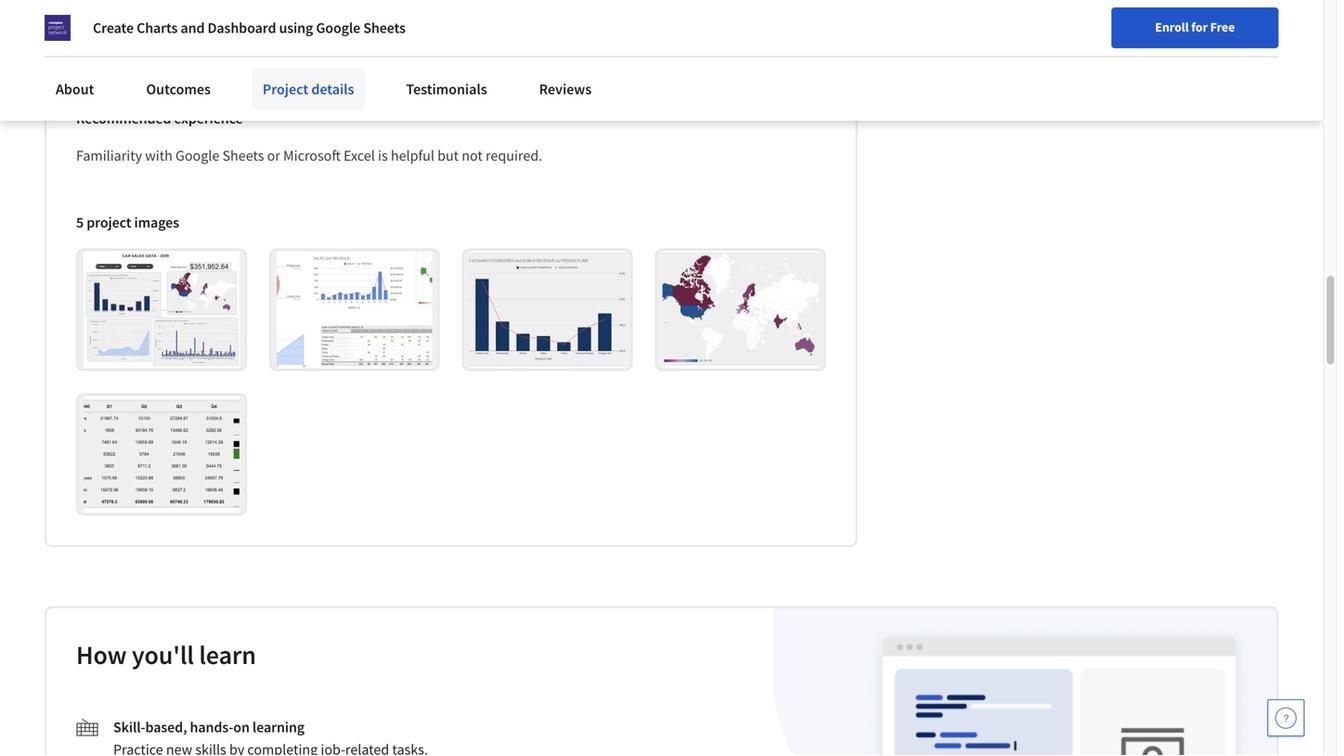 Task type: vqa. For each thing, say whether or not it's contained in the screenshot.
topmost THE TOOLS
no



Task type: locate. For each thing, give the bounding box(es) containing it.
- for 3
[[268, 42, 272, 61]]

1 vertical spatial sheets
[[222, 146, 264, 165]]

for right the universities
[[401, 9, 421, 28]]

for left and
[[154, 9, 174, 28]]

for right 2
[[275, 9, 295, 28]]

1 • from the top
[[91, 13, 96, 31]]

using
[[279, 19, 313, 37]]

1 vertical spatial •
[[91, 42, 96, 61]]

2
[[257, 13, 265, 31]]

skill-based, hands-on learning
[[113, 718, 305, 737]]

dashboard
[[158, 13, 226, 31], [208, 19, 276, 37], [158, 42, 226, 61]]

google right using
[[316, 19, 360, 37]]

microsoft
[[283, 146, 341, 165]]

building
[[103, 13, 155, 31], [103, 42, 155, 61]]

coursera project network image
[[45, 15, 71, 41]]

1 vertical spatial part
[[229, 42, 254, 61]]

google right with on the left
[[176, 146, 219, 165]]

universities
[[298, 9, 371, 28]]

• building dashboard part 2 - advanced charts
[[91, 13, 379, 31]]

2 building from the top
[[103, 42, 155, 61]]

project details
[[263, 80, 354, 98]]

project
[[87, 213, 131, 232]]

part left 2
[[229, 13, 254, 31]]

project inside coursera project network link
[[1039, 0, 1084, 19]]

0 horizontal spatial sheets
[[222, 146, 264, 165]]

enroll for free button
[[1112, 7, 1279, 48]]

dashboard down and
[[158, 42, 226, 61]]

outcomes
[[146, 80, 211, 98]]

recommended
[[76, 109, 171, 128]]

• for • building dashboard part 3 - slicers
[[91, 42, 96, 61]]

1 horizontal spatial sheets
[[363, 19, 406, 37]]

- right 2
[[268, 13, 272, 31]]

0 vertical spatial project
[[1039, 0, 1084, 19]]

-
[[268, 13, 272, 31], [268, 42, 272, 61]]

reviews link
[[528, 69, 603, 110]]

for
[[30, 9, 50, 28], [154, 9, 174, 28], [275, 9, 295, 28], [401, 9, 421, 28]]

- right the 3
[[268, 42, 272, 61]]

sheets left or
[[222, 146, 264, 165]]

1 vertical spatial building
[[103, 42, 155, 61]]

network
[[1087, 0, 1142, 19]]

1 horizontal spatial project
[[1039, 0, 1084, 19]]

• right coursera project network image
[[91, 13, 96, 31]]

charts
[[339, 13, 379, 31], [137, 19, 178, 37]]

1 horizontal spatial charts
[[339, 13, 379, 31]]

•
[[91, 13, 96, 31], [91, 42, 96, 61]]

0 vertical spatial google
[[316, 19, 360, 37]]

reviews
[[539, 80, 592, 98]]

charts left and
[[137, 19, 178, 37]]

0 vertical spatial part
[[229, 13, 254, 31]]

1 vertical spatial project
[[263, 80, 308, 98]]

google
[[316, 19, 360, 37], [176, 146, 219, 165]]

free
[[1210, 19, 1235, 35]]

part
[[229, 13, 254, 31], [229, 42, 254, 61]]

part left the 3
[[229, 42, 254, 61]]

you'll
[[132, 639, 194, 671]]

sheets right advanced
[[363, 19, 406, 37]]

3 for from the left
[[275, 9, 295, 28]]

project
[[1039, 0, 1084, 19], [263, 80, 308, 98]]

building down create
[[103, 42, 155, 61]]

1 vertical spatial -
[[268, 42, 272, 61]]

project left the 'network'
[[1039, 0, 1084, 19]]

for left individuals
[[30, 9, 50, 28]]

dashboard for 3
[[158, 42, 226, 61]]

for businesses
[[154, 9, 245, 28]]

2 for from the left
[[154, 9, 174, 28]]

2 - from the top
[[268, 42, 272, 61]]

• building dashboard part 3 - slicers
[[91, 42, 316, 61]]

1 - from the top
[[268, 13, 272, 31]]

building left and
[[103, 13, 155, 31]]

project down slicers
[[263, 80, 308, 98]]

familiarity with google sheets or microsoft excel is helpful but not required.
[[76, 146, 542, 165]]

coursera project network
[[980, 0, 1142, 19]]

1 building from the top
[[103, 13, 155, 31]]

1 part from the top
[[229, 13, 254, 31]]

• down create
[[91, 42, 96, 61]]

testimonials
[[406, 80, 487, 98]]

dashboard up the 3
[[208, 19, 276, 37]]

dashboard up • building dashboard part 3 - slicers
[[158, 13, 226, 31]]

0 vertical spatial •
[[91, 13, 96, 31]]

for for businesses
[[154, 9, 174, 28]]

english
[[1022, 58, 1067, 77]]

charts right advanced
[[339, 13, 379, 31]]

about link
[[45, 69, 105, 110]]

is
[[378, 146, 388, 165]]

0 vertical spatial building
[[103, 13, 155, 31]]

None search field
[[265, 49, 571, 86]]

1 vertical spatial google
[[176, 146, 219, 165]]

0 vertical spatial sheets
[[363, 19, 406, 37]]

2 part from the top
[[229, 42, 254, 61]]

5 project images
[[76, 213, 179, 232]]

building for building dashboard part 2 - advanced charts
[[103, 13, 155, 31]]

1 for from the left
[[30, 9, 50, 28]]

businesses
[[177, 9, 245, 28]]

how you'll learn
[[76, 639, 256, 671]]

excel
[[344, 146, 375, 165]]

sheets
[[363, 19, 406, 37], [222, 146, 264, 165]]

for individuals
[[30, 9, 124, 28]]

0 horizontal spatial google
[[176, 146, 219, 165]]

but
[[438, 146, 459, 165]]

click to expand item image
[[84, 251, 239, 368], [277, 251, 432, 368], [470, 251, 625, 368], [663, 251, 818, 368], [84, 396, 239, 513]]

2 • from the top
[[91, 42, 96, 61]]

0 vertical spatial -
[[268, 13, 272, 31]]

about
[[56, 80, 94, 98]]

0 horizontal spatial project
[[263, 80, 308, 98]]



Task type: describe. For each thing, give the bounding box(es) containing it.
hands-
[[190, 718, 233, 737]]

with
[[145, 146, 173, 165]]

required.
[[486, 146, 542, 165]]

details
[[311, 80, 354, 98]]

helpful
[[391, 146, 435, 165]]

project details link
[[252, 69, 365, 110]]

slicers
[[275, 42, 316, 61]]

for universities
[[275, 9, 371, 28]]

coursera
[[980, 0, 1036, 19]]

create
[[93, 19, 134, 37]]

part for 3
[[229, 42, 254, 61]]

advanced
[[275, 13, 336, 31]]

skill-
[[113, 718, 145, 737]]

create charts and dashboard using google sheets
[[93, 19, 406, 37]]

enroll for free
[[1155, 19, 1235, 35]]

familiarity
[[76, 146, 142, 165]]

banner navigation
[[15, 0, 522, 51]]

learning
[[253, 718, 305, 737]]

for for universities
[[275, 9, 295, 28]]

english button
[[988, 37, 1100, 98]]

outcomes link
[[135, 69, 222, 110]]

4 for from the left
[[401, 9, 421, 28]]

help center image
[[1275, 707, 1297, 729]]

dashboard for 2
[[158, 13, 226, 31]]

experience
[[174, 109, 243, 128]]

for for individuals
[[30, 9, 50, 28]]

not
[[462, 146, 483, 165]]

individuals
[[53, 9, 124, 28]]

how
[[76, 639, 127, 671]]

• for • building dashboard part 2 - advanced charts
[[91, 13, 96, 31]]

0 horizontal spatial charts
[[137, 19, 178, 37]]

1 horizontal spatial google
[[316, 19, 360, 37]]

testimonials link
[[395, 69, 498, 110]]

based,
[[145, 718, 187, 737]]

for
[[1191, 19, 1208, 35]]

learn
[[199, 639, 256, 671]]

building for building dashboard part 3 - slicers
[[103, 42, 155, 61]]

for link
[[393, 0, 515, 37]]

images
[[134, 213, 179, 232]]

project inside project details link
[[263, 80, 308, 98]]

- for 2
[[268, 13, 272, 31]]

on
[[233, 718, 250, 737]]

coursera image
[[22, 52, 140, 82]]

coursera project network link
[[980, 0, 1142, 21]]

enroll
[[1155, 19, 1189, 35]]

5
[[76, 213, 84, 232]]

recommended experience
[[76, 109, 243, 128]]

or
[[267, 146, 280, 165]]

3
[[257, 42, 265, 61]]

and
[[181, 19, 205, 37]]

part for 2
[[229, 13, 254, 31]]



